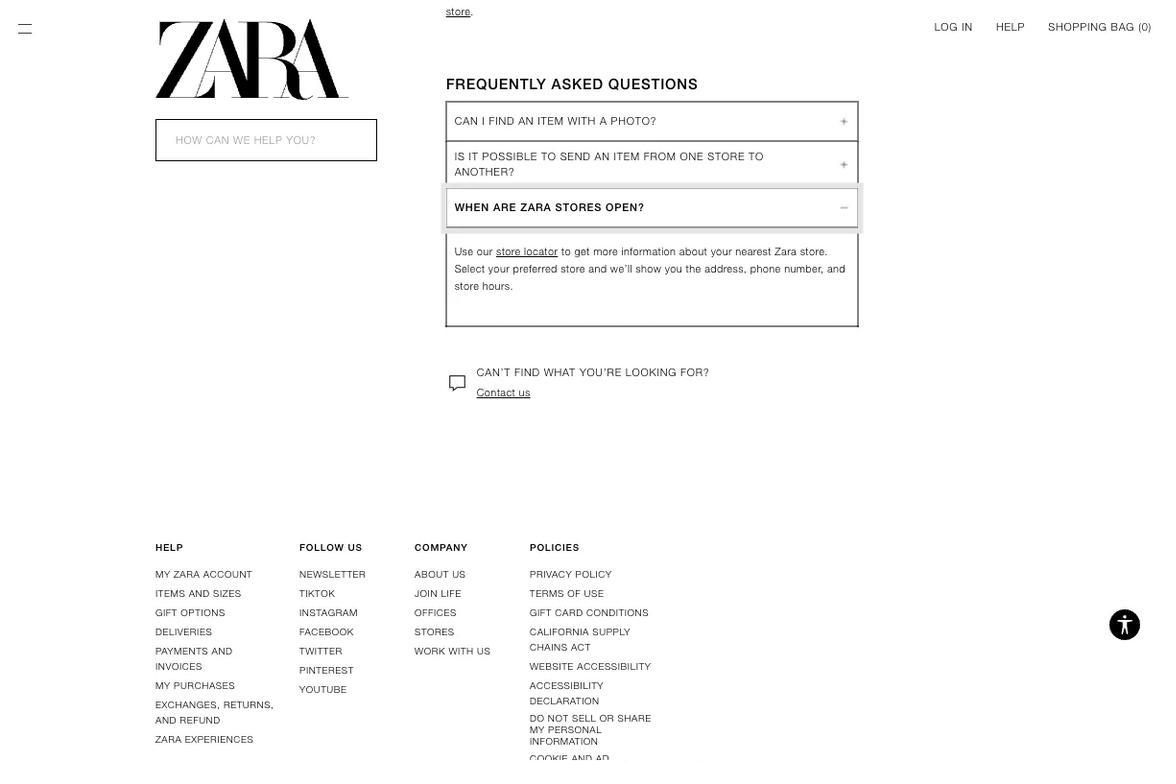Task type: describe. For each thing, give the bounding box(es) containing it.
my
[[530, 725, 545, 736]]

deliveries
[[156, 627, 213, 638]]

0 vertical spatial your
[[711, 246, 733, 258]]

privacy
[[530, 569, 573, 580]]

tiktok link
[[300, 588, 336, 600]]

our
[[477, 246, 493, 258]]

one
[[680, 151, 704, 163]]

shopping bag ( 0 )
[[1049, 21, 1153, 33]]

facebook link
[[300, 627, 354, 638]]

my zara account items and sizes gift options deliveries payments and invoices my purchases exchanges, returns, and refund zara experiences
[[156, 569, 274, 746]]

locator
[[525, 246, 558, 258]]

address,
[[705, 263, 748, 275]]

(
[[1139, 21, 1143, 33]]

newsletter tiktok instagram facebook twitter pinterest youtube
[[300, 569, 366, 696]]

from
[[644, 151, 677, 163]]

a
[[600, 115, 608, 127]]

instagram
[[300, 607, 358, 619]]

twitter
[[300, 646, 343, 657]]

another?
[[455, 166, 515, 178]]

to
[[562, 246, 571, 258]]

act
[[571, 642, 591, 653]]

exchanges, returns, and refund link
[[156, 700, 274, 726]]

work with us link
[[415, 646, 491, 657]]

can
[[455, 115, 479, 127]]

phone
[[751, 263, 782, 275]]

can i find an item with a photo? button
[[447, 102, 858, 141]]

1 to from the left
[[542, 151, 557, 163]]

log in
[[935, 21, 974, 33]]

sizes
[[213, 588, 242, 600]]

nearest
[[736, 246, 772, 258]]

device
[[782, 0, 814, 0]]

get
[[575, 246, 590, 258]]

card
[[555, 607, 584, 619]]

privacy policy terms of use gift card conditions california supply chains act website accessibility accessibility declaration do not sell or share my personal information
[[530, 569, 652, 748]]

not
[[548, 713, 569, 725]]

find
[[515, 367, 541, 379]]

invoices
[[156, 661, 203, 673]]

follow
[[300, 542, 345, 554]]

help link
[[997, 19, 1026, 35]]

can't find what you're looking for? contact us
[[477, 367, 710, 399]]

sell
[[572, 713, 597, 725]]

number,
[[785, 263, 825, 275]]

plus image
[[839, 110, 851, 133]]

select
[[455, 263, 485, 275]]

exchanges,
[[156, 700, 220, 711]]

accessibility declaration link
[[530, 680, 604, 707]]

in
[[963, 21, 974, 33]]

show
[[636, 263, 662, 275]]

store inside "device from the store"
[[446, 6, 471, 18]]

device from the store
[[446, 0, 861, 18]]

with
[[449, 646, 474, 657]]

about us join life offices stores work with us
[[415, 569, 491, 657]]

1 my from the top
[[156, 569, 171, 580]]

information
[[622, 246, 677, 258]]

2 horizontal spatial and
[[212, 646, 233, 657]]

2 vertical spatial and
[[156, 715, 177, 726]]

website
[[530, 661, 574, 673]]

is it possible to send an item from one store to another?
[[455, 151, 764, 178]]

.
[[471, 6, 474, 18]]

twitter link
[[300, 646, 343, 657]]

asked
[[552, 75, 604, 92]]

device from the store link
[[446, 0, 861, 18]]

follow us
[[300, 542, 363, 554]]

How can we help you? search field
[[156, 119, 377, 161]]

0 vertical spatial less image
[[833, 116, 856, 127]]

0 horizontal spatial item
[[538, 115, 564, 127]]

website accessibility link
[[530, 661, 652, 673]]

my zara account link
[[156, 569, 253, 580]]

experiences
[[185, 734, 254, 746]]

0 vertical spatial an
[[519, 115, 534, 127]]

0 vertical spatial accessibility
[[578, 661, 652, 673]]

the inside "device from the store"
[[842, 0, 858, 0]]

tiktok
[[300, 588, 336, 600]]

gift options link
[[156, 607, 226, 619]]

frequently
[[446, 75, 547, 92]]

about us link
[[415, 569, 466, 580]]

store
[[708, 151, 746, 163]]

my purchases link
[[156, 680, 235, 692]]

use
[[455, 246, 474, 258]]

of
[[568, 588, 581, 600]]

you
[[665, 263, 683, 275]]

share
[[618, 713, 652, 725]]

1 horizontal spatial help
[[997, 21, 1026, 33]]

item inside is it possible to send an item from one store to another?
[[614, 151, 641, 163]]

join
[[415, 588, 438, 600]]

terms of use link
[[530, 588, 605, 600]]

contact
[[477, 387, 516, 399]]

when are zara stores open? region
[[447, 228, 858, 326]]

payments
[[156, 646, 209, 657]]

shopping
[[1049, 21, 1108, 33]]

open?
[[606, 202, 645, 214]]

us right the follow
[[348, 542, 363, 554]]

store down select on the top left
[[455, 280, 480, 292]]

stores
[[556, 202, 602, 214]]



Task type: locate. For each thing, give the bounding box(es) containing it.
0 vertical spatial zara
[[521, 202, 552, 214]]

to left send
[[542, 151, 557, 163]]

you're
[[580, 367, 622, 379]]

is
[[455, 151, 465, 163]]

my up items
[[156, 569, 171, 580]]

is it possible to send an item from one store to another? button
[[447, 141, 858, 188]]

1 horizontal spatial to
[[749, 151, 764, 163]]

1 horizontal spatial an
[[595, 151, 611, 163]]

0 status
[[1143, 21, 1149, 33]]

join life link
[[415, 588, 462, 600]]

zara logo united states. image
[[156, 19, 349, 100]]

california supply chains act link
[[530, 627, 631, 653]]

and up purchases at the bottom
[[212, 646, 233, 657]]

work
[[415, 646, 446, 657]]

less image down less image
[[839, 196, 851, 219]]

we'll
[[611, 263, 633, 275]]

1 horizontal spatial and
[[189, 588, 210, 600]]

youtube link
[[300, 684, 347, 696]]

to
[[542, 151, 557, 163], [749, 151, 764, 163]]

your up the address,
[[711, 246, 733, 258]]

stores link
[[415, 627, 455, 638]]

0 horizontal spatial help
[[156, 542, 184, 554]]

0 vertical spatial and
[[189, 588, 210, 600]]

0 vertical spatial the
[[842, 0, 858, 0]]

0 horizontal spatial to
[[542, 151, 557, 163]]

1 vertical spatial and
[[212, 646, 233, 657]]

to get more information about your nearest zara store. select your preferred store and we'll show you the address, phone number, and store hours.
[[455, 246, 850, 292]]

0 vertical spatial item
[[538, 115, 564, 127]]

with
[[568, 115, 597, 127]]

1 and from the left
[[589, 263, 607, 275]]

payments and invoices link
[[156, 646, 233, 673]]

offices link
[[415, 607, 457, 619]]

frequently asked questions
[[446, 75, 699, 92]]

returns,
[[224, 700, 274, 711]]

and down more at the top of the page
[[589, 263, 607, 275]]

availability of an in-store item element
[[446, 0, 861, 36]]

california
[[530, 627, 590, 638]]

1 vertical spatial accessibility
[[530, 680, 604, 692]]

can i find an item with a photo?
[[455, 115, 657, 127]]

2 vertical spatial zara
[[156, 734, 182, 746]]

gift card conditions link
[[530, 607, 649, 619]]

us inside can't find what you're looking for? contact us
[[519, 387, 531, 399]]

to right store
[[749, 151, 764, 163]]

1 vertical spatial item
[[614, 151, 641, 163]]

account
[[203, 569, 253, 580]]

from
[[817, 0, 839, 0]]

pinterest
[[300, 665, 354, 676]]

send
[[561, 151, 591, 163]]

photo?
[[611, 115, 657, 127]]

plus image
[[839, 153, 851, 176]]

store up frequently
[[446, 6, 471, 18]]

1 vertical spatial less image
[[839, 196, 851, 219]]

0 horizontal spatial an
[[519, 115, 534, 127]]

1 horizontal spatial and
[[828, 263, 846, 275]]

and down exchanges,
[[156, 715, 177, 726]]

the
[[842, 0, 858, 0], [686, 263, 702, 275]]

zara down refund
[[156, 734, 182, 746]]

use
[[584, 588, 605, 600]]

us right with at the bottom left
[[477, 646, 491, 657]]

0 horizontal spatial and
[[589, 263, 607, 275]]

less image up plus image
[[833, 116, 856, 127]]

do not sell or share my personal information button
[[530, 713, 655, 748]]

1 vertical spatial an
[[595, 151, 611, 163]]

open menu image
[[15, 19, 35, 38]]

the down about at right top
[[686, 263, 702, 275]]

and up options
[[189, 588, 210, 600]]

an right send
[[595, 151, 611, 163]]

0 horizontal spatial the
[[686, 263, 702, 275]]

deliveries link
[[156, 627, 213, 638]]

stores
[[415, 627, 455, 638]]

preferred
[[513, 263, 558, 275]]

for?
[[681, 367, 710, 379]]

zara experiences link
[[156, 734, 254, 746]]

us down find on the left of page
[[519, 387, 531, 399]]

my down invoices on the bottom left
[[156, 680, 171, 692]]

zara up items and sizes link
[[174, 569, 200, 580]]

item left "with"
[[538, 115, 564, 127]]

are
[[494, 202, 517, 214]]

the right from
[[842, 0, 858, 0]]

1 horizontal spatial item
[[614, 151, 641, 163]]

policies
[[530, 542, 580, 554]]

items
[[156, 588, 186, 600]]

more
[[594, 246, 619, 258]]

personal
[[548, 725, 602, 736]]

chains
[[530, 642, 568, 653]]

an inside is it possible to send an item from one store to another?
[[595, 151, 611, 163]]

1 horizontal spatial your
[[711, 246, 733, 258]]

bag
[[1112, 21, 1136, 33]]

less image
[[833, 116, 856, 127], [839, 196, 851, 219]]

1 vertical spatial help
[[156, 542, 184, 554]]

1 vertical spatial my
[[156, 680, 171, 692]]

help up my zara account "link"
[[156, 542, 184, 554]]

declaration
[[530, 696, 600, 707]]

1 vertical spatial the
[[686, 263, 702, 275]]

when are zara stores open? button
[[447, 189, 858, 228]]

item left from
[[614, 151, 641, 163]]

and down store.
[[828, 263, 846, 275]]

0 vertical spatial my
[[156, 569, 171, 580]]

0 vertical spatial help
[[997, 21, 1026, 33]]

log
[[935, 21, 959, 33]]

facebook
[[300, 627, 354, 638]]

us
[[519, 387, 531, 399], [348, 542, 363, 554], [453, 569, 466, 580], [477, 646, 491, 657]]

policy
[[576, 569, 612, 580]]

use our store locator
[[455, 246, 558, 258]]

when are zara stores open?
[[455, 202, 645, 214]]

privacy policy link
[[530, 569, 612, 580]]

accessibility
[[578, 661, 652, 673], [530, 680, 604, 692]]

terms
[[530, 588, 565, 600]]

pinterest link
[[300, 665, 354, 676]]

your up hours. at the top of the page
[[489, 263, 510, 275]]

zara right are
[[521, 202, 552, 214]]

2 and from the left
[[828, 263, 846, 275]]

1 vertical spatial your
[[489, 263, 510, 275]]

questions
[[609, 75, 699, 92]]

0
[[1143, 21, 1149, 33]]

store locator link
[[497, 246, 558, 258]]

log in link
[[935, 19, 974, 35]]

zara inside dropdown button
[[521, 202, 552, 214]]

2 my from the top
[[156, 680, 171, 692]]

1 horizontal spatial the
[[842, 0, 858, 0]]

find
[[489, 115, 515, 127]]

gift
[[530, 607, 552, 619]]

store down to
[[561, 263, 586, 275]]

an right find
[[519, 115, 534, 127]]

my
[[156, 569, 171, 580], [156, 680, 171, 692]]

less image
[[833, 159, 856, 170]]

store right our at the top left of the page
[[497, 246, 521, 258]]

can't
[[477, 367, 511, 379]]

0 horizontal spatial your
[[489, 263, 510, 275]]

accessibility down supply at bottom right
[[578, 661, 652, 673]]

supply
[[593, 627, 631, 638]]

0 horizontal spatial and
[[156, 715, 177, 726]]

the inside to get more information about your nearest zara store. select your preferred store and we'll show you the address, phone number, and store hours.
[[686, 263, 702, 275]]

)
[[1149, 21, 1153, 33]]

life
[[441, 588, 462, 600]]

what
[[544, 367, 576, 379]]

newsletter
[[300, 569, 366, 580]]

purchases
[[174, 680, 235, 692]]

us up life at the bottom left of the page
[[453, 569, 466, 580]]

1 vertical spatial zara
[[174, 569, 200, 580]]

less image inside when are zara stores open? dropdown button
[[839, 196, 851, 219]]

accessibility up declaration
[[530, 680, 604, 692]]

2 to from the left
[[749, 151, 764, 163]]

company
[[415, 542, 468, 554]]

help right in on the top right of page
[[997, 21, 1026, 33]]

accessibility image
[[1106, 606, 1145, 644]]

and
[[189, 588, 210, 600], [212, 646, 233, 657], [156, 715, 177, 726]]

gift
[[156, 607, 178, 619]]

possible
[[483, 151, 538, 163]]



Task type: vqa. For each thing, say whether or not it's contained in the screenshot.
ZARA logo United States. Go to homepage at the top
no



